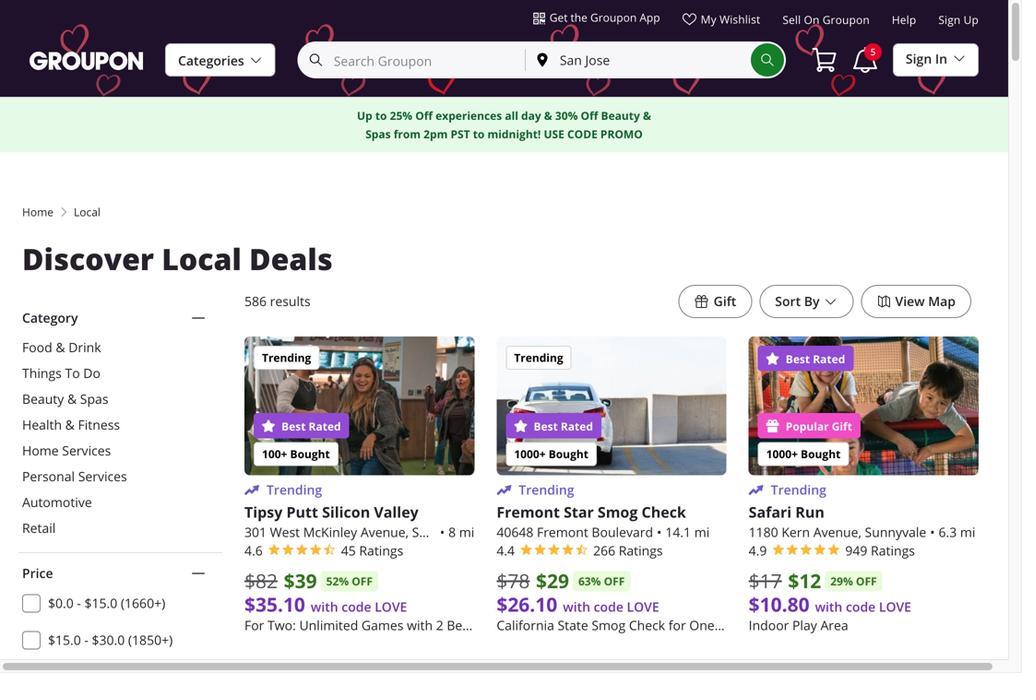 Task type: describe. For each thing, give the bounding box(es) containing it.
retail
[[22, 520, 56, 537]]

1000+ for $29
[[514, 447, 546, 462]]

mckinley
[[303, 524, 357, 541]]

with left '2'
[[407, 617, 433, 634]]

(1850+)
[[128, 632, 173, 649]]

things to do link
[[22, 364, 222, 383]]

in
[[935, 50, 947, 67]]

health
[[22, 416, 62, 434]]

sign for sign up
[[938, 12, 961, 27]]

smog inside $78 $29 63% off $26.10 with code love california state smog check for one car; year 2011 or newer
[[592, 617, 626, 634]]

1 • from the left
[[440, 524, 445, 541]]

1 horizontal spatial gift
[[832, 419, 852, 435]]

valley
[[374, 503, 419, 523]]

two:
[[268, 617, 296, 634]]

groupon for on
[[823, 12, 870, 27]]

home services link
[[22, 442, 222, 460]]

home inside food & drink things to do beauty & spas health & fitness home services personal services automotive retail
[[22, 442, 59, 459]]

star
[[564, 503, 594, 523]]

off for $29
[[604, 574, 625, 590]]

category button
[[18, 298, 222, 339]]

beauty inside food & drink things to do beauty & spas health & fitness home services personal services automotive retail
[[22, 391, 64, 408]]

14.1
[[665, 524, 691, 541]]

food & drink link
[[22, 339, 222, 357]]

• inside fremont star smog check 40648 fremont boulevard • 14.1 mi
[[657, 524, 662, 541]]

301
[[244, 524, 267, 541]]

things
[[22, 365, 62, 382]]

$15.0 - $30.0 (1850+)
[[48, 632, 173, 649]]

personal services link
[[22, 468, 222, 486]]

price list
[[22, 593, 222, 673]]

to
[[65, 365, 80, 382]]

category list
[[22, 339, 222, 538]]

2 off from the left
[[581, 108, 598, 124]]

unlimited
[[299, 617, 358, 634]]

bought for $12
[[801, 447, 841, 462]]

results
[[270, 293, 311, 310]]

one
[[689, 617, 715, 634]]

mi inside fremont star smog check 40648 fremont boulevard • 14.1 mi
[[694, 524, 710, 541]]

1 vertical spatial services
[[78, 468, 127, 485]]

smog inside fremont star smog check 40648 fremont boulevard • 14.1 mi
[[598, 503, 638, 523]]

my wishlist link
[[682, 12, 760, 34]]

do
[[83, 365, 101, 382]]

266
[[593, 543, 615, 560]]

home link
[[22, 204, 54, 220]]

5 button
[[849, 43, 882, 77]]

$30.0
[[92, 632, 125, 649]]

gift inside button
[[714, 293, 736, 310]]

100+
[[262, 447, 287, 462]]

ratings for $29
[[619, 543, 663, 560]]

4.4
[[497, 543, 515, 560]]

bought for $39
[[290, 447, 330, 462]]

groupon for the
[[590, 10, 637, 25]]

price
[[22, 565, 53, 582]]

1 sunnyvale from the left
[[412, 524, 474, 541]]

best for $39
[[281, 419, 306, 435]]

newer
[[825, 617, 864, 634]]

day
[[521, 108, 541, 124]]

wishlist
[[720, 12, 760, 27]]

safari run 1180 kern avenue, sunnyvale • 6.3 mi
[[749, 503, 975, 541]]

personal
[[22, 468, 75, 485]]

price button
[[18, 553, 222, 594]]

drink
[[68, 339, 101, 356]]

food
[[22, 339, 52, 356]]

promo
[[600, 126, 643, 142]]

1 avenue, from the left
[[361, 524, 409, 541]]

0 horizontal spatial to
[[375, 108, 387, 124]]

$82
[[244, 568, 278, 594]]

map
[[928, 293, 956, 310]]

1000+ for $12
[[766, 447, 798, 462]]

up inside up to 25% off experiences all day & 30% off beauty & spas from 2pm pst to midnight!
[[357, 108, 372, 124]]

sell on groupon link
[[783, 12, 870, 34]]

experiences
[[436, 108, 502, 124]]

app
[[640, 10, 660, 25]]

63%
[[578, 574, 601, 590]]

area
[[820, 617, 848, 634]]

best for $29
[[534, 419, 558, 435]]

kern
[[782, 524, 810, 541]]

45 ratings
[[341, 543, 403, 560]]

1 vertical spatial $15.0
[[48, 632, 81, 649]]

games
[[362, 617, 404, 634]]

best rated for $29
[[531, 419, 593, 435]]

midnight!
[[487, 126, 541, 142]]

automotive link
[[22, 494, 222, 512]]

view map
[[895, 293, 956, 310]]

health & fitness link
[[22, 416, 222, 434]]

1000+ bought for $12
[[766, 447, 841, 462]]

for
[[669, 617, 686, 634]]

40648
[[497, 524, 534, 541]]

get
[[550, 10, 568, 25]]

breadcrumbs element
[[18, 204, 990, 220]]

best rated for $39
[[279, 419, 341, 435]]

beauty & spas link
[[22, 390, 222, 409]]

with for $12
[[815, 599, 843, 616]]

retail link
[[22, 519, 222, 538]]

sign up link
[[938, 12, 979, 34]]

$39
[[284, 568, 317, 595]]

fremont star smog check 40648 fremont boulevard • 14.1 mi
[[497, 503, 710, 541]]

sign in button
[[893, 42, 979, 77]]

1 vertical spatial local
[[162, 239, 242, 279]]

$82 $39 52% off $35.10 with code love for two: unlimited games with 2 beverages
[[244, 568, 509, 634]]

up to 25% off experiences all day & 30% off beauty & spas from 2pm pst to midnight!
[[357, 108, 651, 142]]

all
[[505, 108, 518, 124]]

• inside safari run 1180 kern avenue, sunnyvale • 6.3 mi
[[930, 524, 935, 541]]

or
[[809, 617, 822, 634]]

off for $12
[[856, 574, 877, 590]]

sign in
[[906, 50, 947, 67]]

fitness
[[78, 416, 120, 434]]

$78 $29 63% off $26.10 with code love california state smog check for one car; year 2011 or newer
[[497, 568, 864, 634]]

29%
[[830, 574, 853, 590]]

sign for sign in
[[906, 50, 932, 67]]

get the groupon app
[[550, 10, 660, 25]]

- for $0.0
[[77, 595, 81, 612]]

52%
[[326, 574, 349, 590]]

sell on groupon
[[783, 12, 870, 27]]

beverages
[[447, 617, 509, 634]]

code for $29
[[594, 599, 623, 616]]

spas inside food & drink things to do beauty & spas health & fitness home services personal services automotive retail
[[80, 391, 108, 408]]

local inside the breadcrumbs element
[[74, 205, 100, 220]]

with for $29
[[563, 599, 590, 616]]

deals
[[249, 239, 333, 279]]

love for $12
[[879, 599, 911, 616]]

rated for $39
[[309, 419, 341, 435]]



Task type: locate. For each thing, give the bounding box(es) containing it.
bought for $29
[[549, 447, 588, 462]]

3 love from the left
[[879, 599, 911, 616]]

San Jose search field
[[526, 43, 751, 77]]

code down 63%
[[594, 599, 623, 616]]

year
[[745, 617, 772, 634]]

586 results
[[244, 293, 311, 310]]

up up sign in button on the top right
[[964, 12, 979, 27]]

gift right "popular"
[[832, 419, 852, 435]]

1 horizontal spatial best rated
[[531, 419, 593, 435]]

services down fitness
[[62, 442, 111, 459]]

949
[[845, 543, 868, 560]]

bought down the popular gift
[[801, 447, 841, 462]]

rated
[[813, 351, 845, 367], [309, 419, 341, 435], [561, 419, 593, 435]]

$10.80
[[749, 592, 810, 618]]

check up '14.1' at the bottom right of page
[[642, 503, 686, 523]]

1000+ bought down "popular"
[[766, 447, 841, 462]]

0 horizontal spatial 1000+ bought
[[514, 447, 588, 462]]

& right the food
[[56, 339, 65, 356]]

1 vertical spatial -
[[84, 632, 88, 649]]

-
[[77, 595, 81, 612], [84, 632, 88, 649]]

discover
[[22, 239, 154, 279]]

0 vertical spatial local
[[74, 205, 100, 220]]

check inside fremont star smog check 40648 fremont boulevard • 14.1 mi
[[642, 503, 686, 523]]

0 horizontal spatial beauty
[[22, 391, 64, 408]]

sign up
[[938, 12, 979, 27]]

2 avenue, from the left
[[813, 524, 862, 541]]

off inside $78 $29 63% off $26.10 with code love california state smog check for one car; year 2011 or newer
[[604, 574, 625, 590]]

get the groupon app button
[[533, 9, 660, 26]]

$0.0
[[48, 595, 74, 612]]

0 horizontal spatial sign
[[906, 50, 932, 67]]

• left '14.1' at the bottom right of page
[[657, 524, 662, 541]]

1 horizontal spatial sunnyvale
[[865, 524, 926, 541]]

• 8 mi
[[440, 524, 474, 541]]

0 vertical spatial services
[[62, 442, 111, 459]]

1 horizontal spatial $15.0
[[84, 595, 117, 612]]

2 • from the left
[[657, 524, 662, 541]]

2pm
[[424, 126, 448, 142]]

0 horizontal spatial code
[[342, 599, 371, 616]]

0 horizontal spatial groupon
[[590, 10, 637, 25]]

1 1000+ from the left
[[514, 447, 546, 462]]

trending for $26.10
[[519, 482, 574, 499]]

$29
[[536, 568, 569, 595]]

local left deals
[[162, 239, 242, 279]]

love inside $17 $12 29% off $10.80 with code love indoor play area
[[879, 599, 911, 616]]

2 horizontal spatial bought
[[801, 447, 841, 462]]

avenue,
[[361, 524, 409, 541], [813, 524, 862, 541]]

1 home from the top
[[22, 205, 54, 220]]

1 horizontal spatial best
[[534, 419, 558, 435]]

&
[[544, 108, 552, 124], [643, 108, 651, 124], [56, 339, 65, 356], [67, 391, 77, 408], [65, 416, 75, 434]]

100+ bought
[[262, 447, 330, 462]]

30%
[[555, 108, 578, 124]]

for
[[244, 617, 264, 634]]

sign inside "link"
[[938, 12, 961, 27]]

home down 'health'
[[22, 442, 59, 459]]

code for $12
[[846, 599, 876, 616]]

0 horizontal spatial best rated
[[279, 419, 341, 435]]

groupon inside button
[[590, 10, 637, 25]]

to left 25%
[[375, 108, 387, 124]]

ratings right 949
[[871, 543, 915, 560]]

1 horizontal spatial spas
[[365, 126, 391, 142]]

with inside $78 $29 63% off $26.10 with code love california state smog check for one car; year 2011 or newer
[[563, 599, 590, 616]]

run
[[795, 503, 825, 523]]

1 vertical spatial spas
[[80, 391, 108, 408]]

love down 266 ratings
[[627, 599, 659, 616]]

rated up 100+ bought
[[309, 419, 341, 435]]

0 vertical spatial spas
[[365, 126, 391, 142]]

sign
[[938, 12, 961, 27], [906, 50, 932, 67]]

1 horizontal spatial avenue,
[[813, 524, 862, 541]]

0 vertical spatial home
[[22, 205, 54, 220]]

beauty up 'health'
[[22, 391, 64, 408]]

avenue, up 45 ratings at left bottom
[[361, 524, 409, 541]]

0 vertical spatial to
[[375, 108, 387, 124]]

1 vertical spatial to
[[473, 126, 485, 142]]

check inside $78 $29 63% off $26.10 with code love california state smog check for one car; year 2011 or newer
[[629, 617, 665, 634]]

fremont up 40648
[[497, 503, 560, 523]]

1 horizontal spatial sign
[[938, 12, 961, 27]]

search groupon search field up 25%
[[300, 43, 525, 77]]

0 vertical spatial $15.0
[[84, 595, 117, 612]]

1 vertical spatial smog
[[592, 617, 626, 634]]

1 horizontal spatial beauty
[[601, 108, 640, 124]]

rated down by
[[813, 351, 845, 367]]

love down 949 ratings
[[879, 599, 911, 616]]

• left "8"
[[440, 524, 445, 541]]

3 code from the left
[[846, 599, 876, 616]]

smog
[[598, 503, 638, 523], [592, 617, 626, 634]]

2011
[[776, 617, 805, 634]]

boulevard
[[592, 524, 653, 541]]

sunnyvale
[[412, 524, 474, 541], [865, 524, 926, 541]]

with up area
[[815, 599, 843, 616]]

8
[[448, 524, 456, 541]]

code down 52%
[[342, 599, 371, 616]]

0 horizontal spatial off
[[352, 574, 373, 590]]

2 horizontal spatial best rated
[[783, 351, 845, 367]]

5 unread items element
[[864, 43, 882, 61]]

search element
[[751, 43, 784, 77]]

avenue, up 949
[[813, 524, 862, 541]]

1 horizontal spatial 1000+
[[766, 447, 798, 462]]

off up use code promo
[[581, 108, 598, 124]]

search image
[[760, 53, 775, 67]]

from
[[394, 126, 421, 142]]

1 horizontal spatial groupon
[[823, 12, 870, 27]]

category
[[22, 309, 78, 327]]

sort
[[775, 293, 801, 310]]

• left 6.3
[[930, 524, 935, 541]]

smog right state
[[592, 617, 626, 634]]

check
[[642, 503, 686, 523], [629, 617, 665, 634]]

1 vertical spatial up
[[357, 108, 372, 124]]

tipsy putt silicon valley
[[244, 503, 419, 523]]

0 horizontal spatial best
[[281, 419, 306, 435]]

help
[[892, 12, 916, 27]]

bought up star
[[549, 447, 588, 462]]

0 horizontal spatial ratings
[[359, 543, 403, 560]]

2 horizontal spatial •
[[930, 524, 935, 541]]

with for $39
[[311, 599, 338, 616]]

1 off from the left
[[415, 108, 433, 124]]

0 horizontal spatial bought
[[290, 447, 330, 462]]

0 vertical spatial up
[[964, 12, 979, 27]]

1 love from the left
[[375, 599, 407, 616]]

automotive
[[22, 494, 92, 511]]

tipsy
[[244, 503, 283, 523]]

by
[[804, 293, 820, 310]]

gift left sort
[[714, 293, 736, 310]]

code inside $17 $12 29% off $10.80 with code love indoor play area
[[846, 599, 876, 616]]

search groupon search field down get on the right top
[[298, 42, 786, 78]]

love
[[375, 599, 407, 616], [627, 599, 659, 616], [879, 599, 911, 616]]

2 ratings from the left
[[619, 543, 663, 560]]

mi right '14.1' at the bottom right of page
[[694, 524, 710, 541]]

beauty inside up to 25% off experiences all day & 30% off beauty & spas from 2pm pst to midnight!
[[601, 108, 640, 124]]

0 horizontal spatial gift
[[714, 293, 736, 310]]

beauty up promo on the top of the page
[[601, 108, 640, 124]]

- right $0.0
[[77, 595, 81, 612]]

1 1000+ bought from the left
[[514, 447, 588, 462]]

car;
[[718, 617, 742, 634]]

& right 'health'
[[65, 416, 75, 434]]

1 horizontal spatial local
[[162, 239, 242, 279]]

301 west mckinley avenue, sunnyvale
[[244, 524, 474, 541]]

sunnyvale inside safari run 1180 kern avenue, sunnyvale • 6.3 mi
[[865, 524, 926, 541]]

discover local deals
[[22, 239, 333, 279]]

586
[[244, 293, 267, 310]]

1 vertical spatial gift
[[832, 419, 852, 435]]

1 vertical spatial fremont
[[537, 524, 588, 541]]

2 1000+ from the left
[[766, 447, 798, 462]]

3 mi from the left
[[960, 524, 975, 541]]

spas down do
[[80, 391, 108, 408]]

spas left from
[[365, 126, 391, 142]]

1 horizontal spatial •
[[657, 524, 662, 541]]

0 vertical spatial beauty
[[601, 108, 640, 124]]

$15.0 down $0.0
[[48, 632, 81, 649]]

sign inside button
[[906, 50, 932, 67]]

off right 52%
[[352, 574, 373, 590]]

(1660+)
[[121, 595, 165, 612]]

state
[[558, 617, 588, 634]]

1 vertical spatial check
[[629, 617, 665, 634]]

home up discover
[[22, 205, 54, 220]]

1 horizontal spatial to
[[473, 126, 485, 142]]

the
[[571, 10, 588, 25]]

2 off from the left
[[604, 574, 625, 590]]

0 horizontal spatial sunnyvale
[[412, 524, 474, 541]]

2 horizontal spatial off
[[856, 574, 877, 590]]

0 horizontal spatial •
[[440, 524, 445, 541]]

$78
[[497, 568, 530, 594]]

1 vertical spatial home
[[22, 442, 59, 459]]

2 love from the left
[[627, 599, 659, 616]]

love up games
[[375, 599, 407, 616]]

2 horizontal spatial code
[[846, 599, 876, 616]]

up left 25%
[[357, 108, 372, 124]]

1 horizontal spatial up
[[964, 12, 979, 27]]

& right day
[[544, 108, 552, 124]]

0 vertical spatial check
[[642, 503, 686, 523]]

ratings for $39
[[359, 543, 403, 560]]

$0.0 - $15.0 (1660+)
[[48, 595, 165, 612]]

with up state
[[563, 599, 590, 616]]

home inside the breadcrumbs element
[[22, 205, 54, 220]]

0 horizontal spatial avenue,
[[361, 524, 409, 541]]

groupon right 'the'
[[590, 10, 637, 25]]

•
[[440, 524, 445, 541], [657, 524, 662, 541], [930, 524, 935, 541]]

off for $39
[[352, 574, 373, 590]]

sunnyvale down valley
[[412, 524, 474, 541]]

popular gift
[[783, 419, 852, 435]]

up inside "link"
[[964, 12, 979, 27]]

best rated up star
[[531, 419, 593, 435]]

0 horizontal spatial off
[[415, 108, 433, 124]]

with
[[311, 599, 338, 616], [563, 599, 590, 616], [815, 599, 843, 616], [407, 617, 433, 634]]

trending for $10.80
[[771, 482, 826, 499]]

0 horizontal spatial local
[[74, 205, 100, 220]]

1 vertical spatial beauty
[[22, 391, 64, 408]]

1 vertical spatial sign
[[906, 50, 932, 67]]

popular
[[786, 419, 829, 435]]

use code promo
[[541, 126, 643, 142]]

2 mi from the left
[[694, 524, 710, 541]]

$15.0 down price dropdown button
[[84, 595, 117, 612]]

local up discover
[[74, 205, 100, 220]]

- left $30.0
[[84, 632, 88, 649]]

1 horizontal spatial mi
[[694, 524, 710, 541]]

- for $15.0
[[84, 632, 88, 649]]

best rated down by
[[783, 351, 845, 367]]

Search Groupon search field
[[298, 42, 786, 78], [300, 43, 525, 77]]

1 horizontal spatial -
[[84, 632, 88, 649]]

check left "for"
[[629, 617, 665, 634]]

off
[[415, 108, 433, 124], [581, 108, 598, 124]]

groupon image
[[30, 50, 143, 71]]

$12
[[788, 568, 821, 595]]

2 horizontal spatial love
[[879, 599, 911, 616]]

food & drink things to do beauty & spas health & fitness home services personal services automotive retail
[[22, 339, 127, 537]]

code inside "$82 $39 52% off $35.10 with code love for two: unlimited games with 2 beverages"
[[342, 599, 371, 616]]

0 horizontal spatial love
[[375, 599, 407, 616]]

my
[[701, 12, 717, 27]]

gift button
[[679, 285, 752, 318]]

1 ratings from the left
[[359, 543, 403, 560]]

avenue, inside safari run 1180 kern avenue, sunnyvale • 6.3 mi
[[813, 524, 862, 541]]

2 horizontal spatial best
[[786, 351, 810, 367]]

spas inside up to 25% off experiences all day & 30% off beauty & spas from 2pm pst to midnight!
[[365, 126, 391, 142]]

love for $39
[[375, 599, 407, 616]]

view
[[895, 293, 925, 310]]

love inside "$82 $39 52% off $35.10 with code love for two: unlimited games with 2 beverages"
[[375, 599, 407, 616]]

& down san jose search box
[[643, 108, 651, 124]]

0 vertical spatial sign
[[938, 12, 961, 27]]

2 horizontal spatial ratings
[[871, 543, 915, 560]]

west
[[270, 524, 300, 541]]

categories
[[178, 52, 244, 69]]

off up 2pm
[[415, 108, 433, 124]]

home
[[22, 205, 54, 220], [22, 442, 59, 459]]

best rated up 100+ bought
[[279, 419, 341, 435]]

bought right '100+'
[[290, 447, 330, 462]]

mi inside safari run 1180 kern avenue, sunnyvale • 6.3 mi
[[960, 524, 975, 541]]

ratings for $12
[[871, 543, 915, 560]]

mi right 6.3
[[960, 524, 975, 541]]

bought
[[290, 447, 330, 462], [549, 447, 588, 462], [801, 447, 841, 462]]

& down the to
[[67, 391, 77, 408]]

2
[[436, 617, 443, 634]]

trending for $35.10
[[267, 482, 322, 499]]

pst
[[451, 126, 470, 142]]

code for $39
[[342, 599, 371, 616]]

2 home from the top
[[22, 442, 59, 459]]

$17 $12 29% off $10.80 with code love indoor play area
[[749, 568, 911, 634]]

1 mi from the left
[[459, 524, 474, 541]]

0 horizontal spatial rated
[[309, 419, 341, 435]]

2 horizontal spatial rated
[[813, 351, 845, 367]]

groupon right on
[[823, 12, 870, 27]]

off
[[352, 574, 373, 590], [604, 574, 625, 590], [856, 574, 877, 590]]

3 bought from the left
[[801, 447, 841, 462]]

1000+ down "popular"
[[766, 447, 798, 462]]

0 horizontal spatial up
[[357, 108, 372, 124]]

2 sunnyvale from the left
[[865, 524, 926, 541]]

local
[[74, 205, 100, 220], [162, 239, 242, 279]]

1 horizontal spatial love
[[627, 599, 659, 616]]

sign left in
[[906, 50, 932, 67]]

mi right "8"
[[459, 524, 474, 541]]

1 bought from the left
[[290, 447, 330, 462]]

rated up star
[[561, 419, 593, 435]]

1 horizontal spatial bought
[[549, 447, 588, 462]]

services down home services link
[[78, 468, 127, 485]]

3 off from the left
[[856, 574, 877, 590]]

3 • from the left
[[930, 524, 935, 541]]

2 horizontal spatial mi
[[960, 524, 975, 541]]

1 horizontal spatial off
[[581, 108, 598, 124]]

0 vertical spatial gift
[[714, 293, 736, 310]]

1 code from the left
[[342, 599, 371, 616]]

266 ratings
[[593, 543, 663, 560]]

rated for $29
[[561, 419, 593, 435]]

2 code from the left
[[594, 599, 623, 616]]

code up newer
[[846, 599, 876, 616]]

ratings down boulevard
[[619, 543, 663, 560]]

safari
[[749, 503, 792, 523]]

to right pst
[[473, 126, 485, 142]]

0 horizontal spatial $15.0
[[48, 632, 81, 649]]

4.6
[[244, 543, 263, 560]]

best
[[786, 351, 810, 367], [281, 419, 306, 435], [534, 419, 558, 435]]

ratings down 301 west mckinley avenue, sunnyvale
[[359, 543, 403, 560]]

45
[[341, 543, 356, 560]]

love for $29
[[627, 599, 659, 616]]

0 horizontal spatial 1000+
[[514, 447, 546, 462]]

off right 63%
[[604, 574, 625, 590]]

1 horizontal spatial ratings
[[619, 543, 663, 560]]

1 horizontal spatial rated
[[561, 419, 593, 435]]

2 bought from the left
[[549, 447, 588, 462]]

1 horizontal spatial off
[[604, 574, 625, 590]]

949 ratings
[[845, 543, 915, 560]]

0 vertical spatial -
[[77, 595, 81, 612]]

smog up boulevard
[[598, 503, 638, 523]]

love inside $78 $29 63% off $26.10 with code love california state smog check for one car; year 2011 or newer
[[627, 599, 659, 616]]

view map button
[[861, 285, 971, 318]]

1 off from the left
[[352, 574, 373, 590]]

1000+ bought up star
[[514, 447, 588, 462]]

1 horizontal spatial code
[[594, 599, 623, 616]]

0 vertical spatial smog
[[598, 503, 638, 523]]

1000+ bought for $29
[[514, 447, 588, 462]]

indoor
[[749, 617, 789, 634]]

play
[[792, 617, 817, 634]]

1000+ up 40648
[[514, 447, 546, 462]]

up
[[964, 12, 979, 27], [357, 108, 372, 124]]

with inside $17 $12 29% off $10.80 with code love indoor play area
[[815, 599, 843, 616]]

sunnyvale up 949 ratings
[[865, 524, 926, 541]]

sign up in
[[938, 12, 961, 27]]

0 horizontal spatial -
[[77, 595, 81, 612]]

2 1000+ bought from the left
[[766, 447, 841, 462]]

fremont down star
[[537, 524, 588, 541]]

1 horizontal spatial 1000+ bought
[[766, 447, 841, 462]]

code inside $78 $29 63% off $26.10 with code love california state smog check for one car; year 2011 or newer
[[594, 599, 623, 616]]

0 horizontal spatial mi
[[459, 524, 474, 541]]

with up the unlimited
[[311, 599, 338, 616]]

off right 29%
[[856, 574, 877, 590]]

3 ratings from the left
[[871, 543, 915, 560]]

0 horizontal spatial spas
[[80, 391, 108, 408]]

off inside $17 $12 29% off $10.80 with code love indoor play area
[[856, 574, 877, 590]]

0 vertical spatial fremont
[[497, 503, 560, 523]]

off inside "$82 $39 52% off $35.10 with code love for two: unlimited games with 2 beverages"
[[352, 574, 373, 590]]



Task type: vqa. For each thing, say whether or not it's contained in the screenshot.
Vacuum & Steamer Accessories link
no



